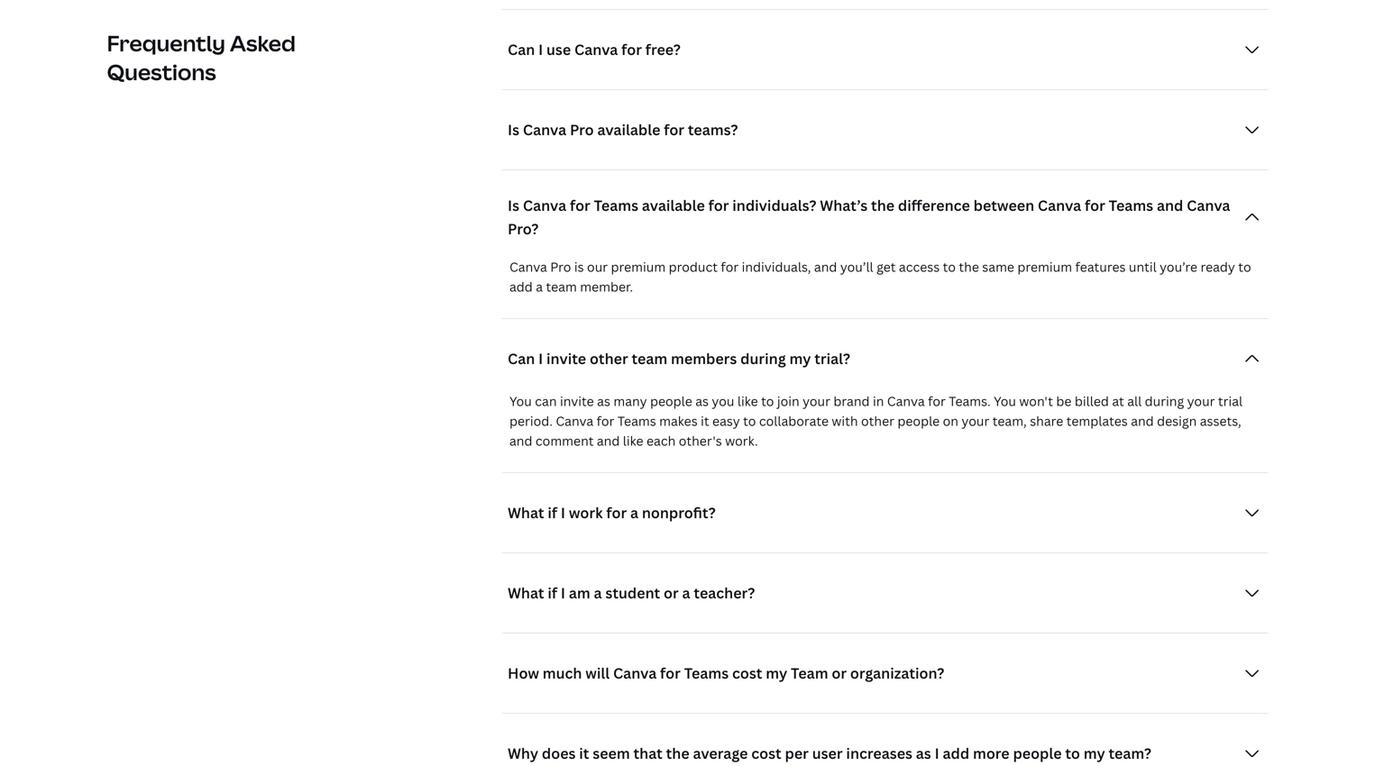 Task type: describe. For each thing, give the bounding box(es) containing it.
available inside dropdown button
[[597, 120, 661, 139]]

use
[[547, 40, 571, 59]]

1 horizontal spatial as
[[696, 393, 709, 410]]

during inside dropdown button
[[741, 349, 786, 368]]

and right comment
[[597, 432, 620, 450]]

free?
[[646, 40, 681, 59]]

is canva for teams available for individuals? what's the difference between canva for teams and canva pro? button
[[502, 192, 1269, 243]]

the inside canva pro is our premium product for individuals, and you'll get access to the same premium features until you're ready to add a team member.
[[959, 258, 979, 276]]

invite for as
[[560, 393, 594, 410]]

on
[[943, 413, 959, 430]]

all
[[1128, 393, 1142, 410]]

is canva pro available for teams? button
[[502, 112, 1269, 148]]

for up features
[[1085, 196, 1106, 215]]

collaborate
[[759, 413, 829, 430]]

questions
[[107, 57, 216, 87]]

i inside dropdown button
[[539, 349, 543, 368]]

why does it seem that the average cost per user increases as i add more people to my team?
[[508, 744, 1152, 763]]

student
[[606, 584, 660, 603]]

between
[[974, 196, 1035, 215]]

access
[[899, 258, 940, 276]]

at
[[1112, 393, 1124, 410]]

average
[[693, 744, 748, 763]]

share
[[1030, 413, 1064, 430]]

1 horizontal spatial your
[[962, 413, 990, 430]]

billed
[[1075, 393, 1109, 410]]

a inside canva pro is our premium product for individuals, and you'll get access to the same premium features until you're ready to add a team member.
[[536, 278, 543, 295]]

or inside dropdown button
[[832, 664, 847, 683]]

0 vertical spatial people
[[650, 393, 692, 410]]

that
[[634, 744, 663, 763]]

with
[[832, 413, 858, 430]]

you can invite as many people as you like to join your brand in canva for teams. you won't be billed at all during your trial period. canva for teams makes it easy to collaborate with other people on your team, share templates and design assets, and comment and like each other's work.
[[510, 393, 1243, 450]]

you're
[[1160, 258, 1198, 276]]

canva right the use at left top
[[575, 40, 618, 59]]

for inside dropdown button
[[660, 664, 681, 683]]

team inside dropdown button
[[632, 349, 668, 368]]

get
[[877, 258, 896, 276]]

member.
[[580, 278, 633, 295]]

nonprofit?
[[642, 503, 716, 523]]

will
[[586, 664, 610, 683]]

what if i work for a nonprofit?
[[508, 503, 716, 523]]

pro inside canva pro is our premium product for individuals, and you'll get access to the same premium features until you're ready to add a team member.
[[550, 258, 571, 276]]

trial?
[[815, 349, 851, 368]]

work
[[569, 503, 603, 523]]

invite for other
[[547, 349, 586, 368]]

to right access
[[943, 258, 956, 276]]

during inside "you can invite as many people as you like to join your brand in canva for teams. you won't be billed at all during your trial period. canva for teams makes it easy to collaborate with other people on your team, share templates and design assets, and comment and like each other's work."
[[1145, 393, 1184, 410]]

other inside can i invite other team members during my trial? dropdown button
[[590, 349, 628, 368]]

other's
[[679, 432, 722, 450]]

more
[[973, 744, 1010, 763]]

how much will canva for teams cost my team or organization?
[[508, 664, 945, 683]]

can
[[535, 393, 557, 410]]

individuals?
[[733, 196, 817, 215]]

i inside 'dropdown button'
[[561, 503, 566, 523]]

is canva pro available for teams?
[[508, 120, 738, 139]]

be
[[1057, 393, 1072, 410]]

how
[[508, 664, 539, 683]]

what for what if i work for a nonprofit?
[[508, 503, 544, 523]]

for up is
[[570, 196, 591, 215]]

my for trial?
[[790, 349, 811, 368]]

frequently asked questions
[[107, 28, 296, 87]]

individuals,
[[742, 258, 811, 276]]

you'll
[[840, 258, 874, 276]]

what if i work for a nonprofit? button
[[502, 495, 1269, 531]]

it inside "you can invite as many people as you like to join your brand in canva for teams. you won't be billed at all during your trial period. canva for teams makes it easy to collaborate with other people on your team, share templates and design assets, and comment and like each other's work."
[[701, 413, 709, 430]]

increases
[[846, 744, 913, 763]]

for left free?
[[622, 40, 642, 59]]

brand
[[834, 393, 870, 410]]

for inside canva pro is our premium product for individuals, and you'll get access to the same premium features until you're ready to add a team member.
[[721, 258, 739, 276]]

is
[[574, 258, 584, 276]]

for inside 'dropdown button'
[[606, 503, 627, 523]]

teacher?
[[694, 584, 755, 603]]

for up on
[[928, 393, 946, 410]]

many
[[614, 393, 647, 410]]

team,
[[993, 413, 1027, 430]]

canva inside canva pro is our premium product for individuals, and you'll get access to the same premium features until you're ready to add a team member.
[[510, 258, 547, 276]]

people inside dropdown button
[[1013, 744, 1062, 763]]

per
[[785, 744, 809, 763]]

is for is canva pro available for teams?
[[508, 120, 520, 139]]

i left more
[[935, 744, 940, 763]]

canva pro is our premium product for individuals, and you'll get access to the same premium features until you're ready to add a team member.
[[510, 258, 1252, 295]]

members
[[671, 349, 737, 368]]

i left the use at left top
[[539, 40, 543, 59]]

until
[[1129, 258, 1157, 276]]

won't
[[1019, 393, 1053, 410]]

if for work
[[548, 503, 557, 523]]

assets,
[[1200, 413, 1242, 430]]

team
[[791, 664, 828, 683]]

what for what if i am a student or a teacher?
[[508, 584, 544, 603]]

team?
[[1109, 744, 1152, 763]]

0 horizontal spatial like
[[623, 432, 644, 450]]

and down period.
[[510, 432, 533, 450]]

teams inside "you can invite as many people as you like to join your brand in canva for teams. you won't be billed at all during your trial period. canva for teams makes it easy to collaborate with other people on your team, share templates and design assets, and comment and like each other's work."
[[618, 413, 656, 430]]

to right ready
[[1239, 258, 1252, 276]]

asked
[[230, 28, 296, 58]]

why does it seem that the average cost per user increases as i add more people to my team? button
[[502, 736, 1269, 767]]

in
[[873, 393, 884, 410]]

1 you from the left
[[510, 393, 532, 410]]

templates
[[1067, 413, 1128, 430]]

or inside dropdown button
[[664, 584, 679, 603]]

canva inside dropdown button
[[613, 664, 657, 683]]

canva up ready
[[1187, 196, 1231, 215]]

can i invite other team members during my trial? button
[[502, 341, 1269, 377]]



Task type: locate. For each thing, give the bounding box(es) containing it.
to up work. on the bottom right of the page
[[743, 413, 756, 430]]

comment
[[536, 432, 594, 450]]

add down pro?
[[510, 278, 533, 295]]

seem
[[593, 744, 630, 763]]

0 horizontal spatial other
[[590, 349, 628, 368]]

0 horizontal spatial or
[[664, 584, 679, 603]]

as left you
[[696, 393, 709, 410]]

0 vertical spatial if
[[548, 503, 557, 523]]

can i use canva for free? button
[[502, 32, 1269, 68]]

2 what from the top
[[508, 584, 544, 603]]

or right student
[[664, 584, 679, 603]]

for left the individuals?
[[709, 196, 729, 215]]

0 horizontal spatial my
[[766, 664, 788, 683]]

1 if from the top
[[548, 503, 557, 523]]

my left team?
[[1084, 744, 1105, 763]]

add left more
[[943, 744, 970, 763]]

cost inside dropdown button
[[752, 744, 782, 763]]

1 vertical spatial if
[[548, 584, 557, 603]]

the right that
[[666, 744, 690, 763]]

my left team
[[766, 664, 788, 683]]

for right product
[[721, 258, 739, 276]]

other inside "you can invite as many people as you like to join your brand in canva for teams. you won't be billed at all during your trial period. canva for teams makes it easy to collaborate with other people on your team, share templates and design assets, and comment and like each other's work."
[[861, 413, 895, 430]]

for
[[622, 40, 642, 59], [664, 120, 685, 139], [570, 196, 591, 215], [709, 196, 729, 215], [1085, 196, 1106, 215], [721, 258, 739, 276], [928, 393, 946, 410], [597, 413, 615, 430], [606, 503, 627, 523], [660, 664, 681, 683]]

i left work
[[561, 503, 566, 523]]

0 horizontal spatial your
[[803, 393, 831, 410]]

my
[[790, 349, 811, 368], [766, 664, 788, 683], [1084, 744, 1105, 763]]

i left am
[[561, 584, 566, 603]]

2 premium from the left
[[1018, 258, 1072, 276]]

for left teams?
[[664, 120, 685, 139]]

to inside dropdown button
[[1065, 744, 1080, 763]]

like
[[738, 393, 758, 410], [623, 432, 644, 450]]

to left "join" at bottom
[[761, 393, 774, 410]]

teams.
[[949, 393, 991, 410]]

how much will canva for teams cost my team or organization? button
[[502, 656, 1269, 692]]

as inside dropdown button
[[916, 744, 931, 763]]

1 horizontal spatial during
[[1145, 393, 1184, 410]]

for right work
[[606, 503, 627, 523]]

or right team
[[832, 664, 847, 683]]

people up makes
[[650, 393, 692, 410]]

teams up until
[[1109, 196, 1154, 215]]

0 vertical spatial my
[[790, 349, 811, 368]]

0 vertical spatial team
[[546, 278, 577, 295]]

other
[[590, 349, 628, 368], [861, 413, 895, 430]]

1 vertical spatial my
[[766, 664, 788, 683]]

user
[[812, 744, 843, 763]]

features
[[1076, 258, 1126, 276]]

pro down the can i use canva for free?
[[570, 120, 594, 139]]

as
[[597, 393, 611, 410], [696, 393, 709, 410], [916, 744, 931, 763]]

pro inside dropdown button
[[570, 120, 594, 139]]

0 vertical spatial what
[[508, 503, 544, 523]]

teams inside dropdown button
[[684, 664, 729, 683]]

0 vertical spatial or
[[664, 584, 679, 603]]

pro left is
[[550, 258, 571, 276]]

frequently
[[107, 28, 226, 58]]

to left team?
[[1065, 744, 1080, 763]]

is inside is canva for teams available for individuals? what's the difference between canva for teams and canva pro?
[[508, 196, 520, 215]]

canva right between
[[1038, 196, 1082, 215]]

0 vertical spatial available
[[597, 120, 661, 139]]

0 vertical spatial during
[[741, 349, 786, 368]]

1 vertical spatial can
[[508, 349, 535, 368]]

0 horizontal spatial the
[[666, 744, 690, 763]]

and down the all
[[1131, 413, 1154, 430]]

1 vertical spatial cost
[[752, 744, 782, 763]]

available
[[597, 120, 661, 139], [642, 196, 705, 215]]

i
[[539, 40, 543, 59], [539, 349, 543, 368], [561, 503, 566, 523], [561, 584, 566, 603], [935, 744, 940, 763]]

what inside 'dropdown button'
[[508, 503, 544, 523]]

during up design at the right bottom of page
[[1145, 393, 1184, 410]]

for inside dropdown button
[[664, 120, 685, 139]]

1 vertical spatial during
[[1145, 393, 1184, 410]]

canva right in
[[887, 393, 925, 410]]

2 if from the top
[[548, 584, 557, 603]]

0 vertical spatial can
[[508, 40, 535, 59]]

premium right same
[[1018, 258, 1072, 276]]

work.
[[725, 432, 758, 450]]

1 vertical spatial team
[[632, 349, 668, 368]]

1 vertical spatial other
[[861, 413, 895, 430]]

what left am
[[508, 584, 544, 603]]

it inside dropdown button
[[579, 744, 589, 763]]

easy
[[713, 413, 740, 430]]

trial
[[1218, 393, 1243, 410]]

can left the use at left top
[[508, 40, 535, 59]]

canva up comment
[[556, 413, 594, 430]]

am
[[569, 584, 591, 603]]

ready
[[1201, 258, 1236, 276]]

you up the team,
[[994, 393, 1016, 410]]

teams?
[[688, 120, 738, 139]]

available left teams?
[[597, 120, 661, 139]]

for down the many
[[597, 413, 615, 430]]

2 horizontal spatial the
[[959, 258, 979, 276]]

and left you'll
[[814, 258, 837, 276]]

team up the many
[[632, 349, 668, 368]]

2 vertical spatial the
[[666, 744, 690, 763]]

1 is from the top
[[508, 120, 520, 139]]

can up can
[[508, 349, 535, 368]]

your
[[803, 393, 831, 410], [1187, 393, 1215, 410], [962, 413, 990, 430]]

for right will
[[660, 664, 681, 683]]

like left each
[[623, 432, 644, 450]]

it right does
[[579, 744, 589, 763]]

is canva for teams available for individuals? what's the difference between canva for teams and canva pro?
[[508, 196, 1231, 239]]

2 horizontal spatial your
[[1187, 393, 1215, 410]]

your down teams.
[[962, 413, 990, 430]]

1 horizontal spatial premium
[[1018, 258, 1072, 276]]

can i invite other team members during my trial?
[[508, 349, 851, 368]]

1 can from the top
[[508, 40, 535, 59]]

can i use canva for free?
[[508, 40, 681, 59]]

a inside 'what if i work for a nonprofit?' 'dropdown button'
[[630, 503, 639, 523]]

can for can i use canva for free?
[[508, 40, 535, 59]]

1 horizontal spatial it
[[701, 413, 709, 430]]

and inside is canva for teams available for individuals? what's the difference between canva for teams and canva pro?
[[1157, 196, 1184, 215]]

2 vertical spatial my
[[1084, 744, 1105, 763]]

0 vertical spatial like
[[738, 393, 758, 410]]

as left the many
[[597, 393, 611, 410]]

1 horizontal spatial add
[[943, 744, 970, 763]]

0 vertical spatial add
[[510, 278, 533, 295]]

2 is from the top
[[508, 196, 520, 215]]

other down in
[[861, 413, 895, 430]]

like right you
[[738, 393, 758, 410]]

same
[[982, 258, 1015, 276]]

1 vertical spatial it
[[579, 744, 589, 763]]

what if i am a student or a teacher? button
[[502, 575, 1269, 611]]

available inside is canva for teams available for individuals? what's the difference between canva for teams and canva pro?
[[642, 196, 705, 215]]

0 vertical spatial it
[[701, 413, 709, 430]]

and up you're
[[1157, 196, 1184, 215]]

our
[[587, 258, 608, 276]]

0 horizontal spatial as
[[597, 393, 611, 410]]

period.
[[510, 413, 553, 430]]

0 horizontal spatial during
[[741, 349, 786, 368]]

can inside can i invite other team members during my trial? dropdown button
[[508, 349, 535, 368]]

2 you from the left
[[994, 393, 1016, 410]]

you
[[712, 393, 735, 410]]

why
[[508, 744, 539, 763]]

1 premium from the left
[[611, 258, 666, 276]]

you up period.
[[510, 393, 532, 410]]

1 vertical spatial pro
[[550, 258, 571, 276]]

0 vertical spatial pro
[[570, 120, 594, 139]]

can for can i invite other team members during my trial?
[[508, 349, 535, 368]]

canva right will
[[613, 664, 657, 683]]

it
[[701, 413, 709, 430], [579, 744, 589, 763]]

the right what's
[[871, 196, 895, 215]]

1 horizontal spatial other
[[861, 413, 895, 430]]

join
[[777, 393, 800, 410]]

team inside canva pro is our premium product for individuals, and you'll get access to the same premium features until you're ready to add a team member.
[[546, 278, 577, 295]]

or
[[664, 584, 679, 603], [832, 664, 847, 683]]

1 vertical spatial people
[[898, 413, 940, 430]]

and
[[1157, 196, 1184, 215], [814, 258, 837, 276], [1131, 413, 1154, 430], [510, 432, 533, 450], [597, 432, 620, 450]]

2 horizontal spatial as
[[916, 744, 931, 763]]

0 vertical spatial other
[[590, 349, 628, 368]]

can
[[508, 40, 535, 59], [508, 349, 535, 368]]

1 horizontal spatial my
[[790, 349, 811, 368]]

add inside canva pro is our premium product for individuals, and you'll get access to the same premium features until you're ready to add a team member.
[[510, 278, 533, 295]]

teams up our on the left of page
[[594, 196, 639, 215]]

your right "join" at bottom
[[803, 393, 831, 410]]

invite up can
[[547, 349, 586, 368]]

can inside can i use canva for free? dropdown button
[[508, 40, 535, 59]]

invite
[[547, 349, 586, 368], [560, 393, 594, 410]]

1 vertical spatial is
[[508, 196, 520, 215]]

and inside canva pro is our premium product for individuals, and you'll get access to the same premium features until you're ready to add a team member.
[[814, 258, 837, 276]]

much
[[543, 664, 582, 683]]

during
[[741, 349, 786, 368], [1145, 393, 1184, 410]]

0 horizontal spatial you
[[510, 393, 532, 410]]

if inside 'what if i work for a nonprofit?' 'dropdown button'
[[548, 503, 557, 523]]

during up "join" at bottom
[[741, 349, 786, 368]]

your up assets, on the right of page
[[1187, 393, 1215, 410]]

1 horizontal spatial you
[[994, 393, 1016, 410]]

canva down the use at left top
[[523, 120, 567, 139]]

a left teacher?
[[682, 584, 690, 603]]

it up other's
[[701, 413, 709, 430]]

1 what from the top
[[508, 503, 544, 523]]

1 vertical spatial like
[[623, 432, 644, 450]]

1 horizontal spatial the
[[871, 196, 895, 215]]

a
[[536, 278, 543, 295], [630, 503, 639, 523], [594, 584, 602, 603], [682, 584, 690, 603]]

if
[[548, 503, 557, 523], [548, 584, 557, 603]]

0 horizontal spatial people
[[650, 393, 692, 410]]

is inside is canva pro available for teams? dropdown button
[[508, 120, 520, 139]]

1 vertical spatial the
[[959, 258, 979, 276]]

premium
[[611, 258, 666, 276], [1018, 258, 1072, 276]]

2 horizontal spatial people
[[1013, 744, 1062, 763]]

people right more
[[1013, 744, 1062, 763]]

other up the many
[[590, 349, 628, 368]]

1 vertical spatial what
[[508, 584, 544, 603]]

add inside dropdown button
[[943, 744, 970, 763]]

each
[[647, 432, 676, 450]]

1 vertical spatial add
[[943, 744, 970, 763]]

1 vertical spatial invite
[[560, 393, 594, 410]]

teams up average
[[684, 664, 729, 683]]

i up can
[[539, 349, 543, 368]]

2 vertical spatial people
[[1013, 744, 1062, 763]]

what if i am a student or a teacher?
[[508, 584, 755, 603]]

what left work
[[508, 503, 544, 523]]

a left nonprofit?
[[630, 503, 639, 523]]

1 horizontal spatial team
[[632, 349, 668, 368]]

if for am
[[548, 584, 557, 603]]

team down is
[[546, 278, 577, 295]]

0 horizontal spatial add
[[510, 278, 533, 295]]

1 vertical spatial or
[[832, 664, 847, 683]]

to
[[943, 258, 956, 276], [1239, 258, 1252, 276], [761, 393, 774, 410], [743, 413, 756, 430], [1065, 744, 1080, 763]]

is for is canva for teams available for individuals? what's the difference between canva for teams and canva pro?
[[508, 196, 520, 215]]

cost inside dropdown button
[[732, 664, 763, 683]]

organization?
[[850, 664, 945, 683]]

0 horizontal spatial team
[[546, 278, 577, 295]]

1 vertical spatial available
[[642, 196, 705, 215]]

the
[[871, 196, 895, 215], [959, 258, 979, 276], [666, 744, 690, 763]]

difference
[[898, 196, 970, 215]]

available up product
[[642, 196, 705, 215]]

0 vertical spatial cost
[[732, 664, 763, 683]]

design
[[1157, 413, 1197, 430]]

1 horizontal spatial people
[[898, 413, 940, 430]]

if inside what if i am a student or a teacher? dropdown button
[[548, 584, 557, 603]]

product
[[669, 258, 718, 276]]

people left on
[[898, 413, 940, 430]]

invite inside dropdown button
[[547, 349, 586, 368]]

cost left team
[[732, 664, 763, 683]]

the left same
[[959, 258, 979, 276]]

1 horizontal spatial like
[[738, 393, 758, 410]]

makes
[[659, 413, 698, 430]]

0 horizontal spatial premium
[[611, 258, 666, 276]]

canva up pro?
[[523, 196, 567, 215]]

cost
[[732, 664, 763, 683], [752, 744, 782, 763]]

a right am
[[594, 584, 602, 603]]

does
[[542, 744, 576, 763]]

what inside dropdown button
[[508, 584, 544, 603]]

a down pro?
[[536, 278, 543, 295]]

2 can from the top
[[508, 349, 535, 368]]

2 horizontal spatial my
[[1084, 744, 1105, 763]]

1 horizontal spatial or
[[832, 664, 847, 683]]

premium up member.
[[611, 258, 666, 276]]

invite inside "you can invite as many people as you like to join your brand in canva for teams. you won't be billed at all during your trial period. canva for teams makes it easy to collaborate with other people on your team, share templates and design assets, and comment and like each other's work."
[[560, 393, 594, 410]]

0 vertical spatial is
[[508, 120, 520, 139]]

my left trial?
[[790, 349, 811, 368]]

cost left per
[[752, 744, 782, 763]]

0 vertical spatial invite
[[547, 349, 586, 368]]

if left am
[[548, 584, 557, 603]]

if left work
[[548, 503, 557, 523]]

what's
[[820, 196, 868, 215]]

canva inside dropdown button
[[523, 120, 567, 139]]

the inside is canva for teams available for individuals? what's the difference between canva for teams and canva pro?
[[871, 196, 895, 215]]

canva down pro?
[[510, 258, 547, 276]]

teams down the many
[[618, 413, 656, 430]]

invite right can
[[560, 393, 594, 410]]

0 horizontal spatial it
[[579, 744, 589, 763]]

0 vertical spatial the
[[871, 196, 895, 215]]

pro
[[570, 120, 594, 139], [550, 258, 571, 276]]

my inside dropdown button
[[1084, 744, 1105, 763]]

as right increases
[[916, 744, 931, 763]]

pro?
[[508, 219, 539, 239]]

my for team
[[766, 664, 788, 683]]



Task type: vqa. For each thing, say whether or not it's contained in the screenshot.
average
yes



